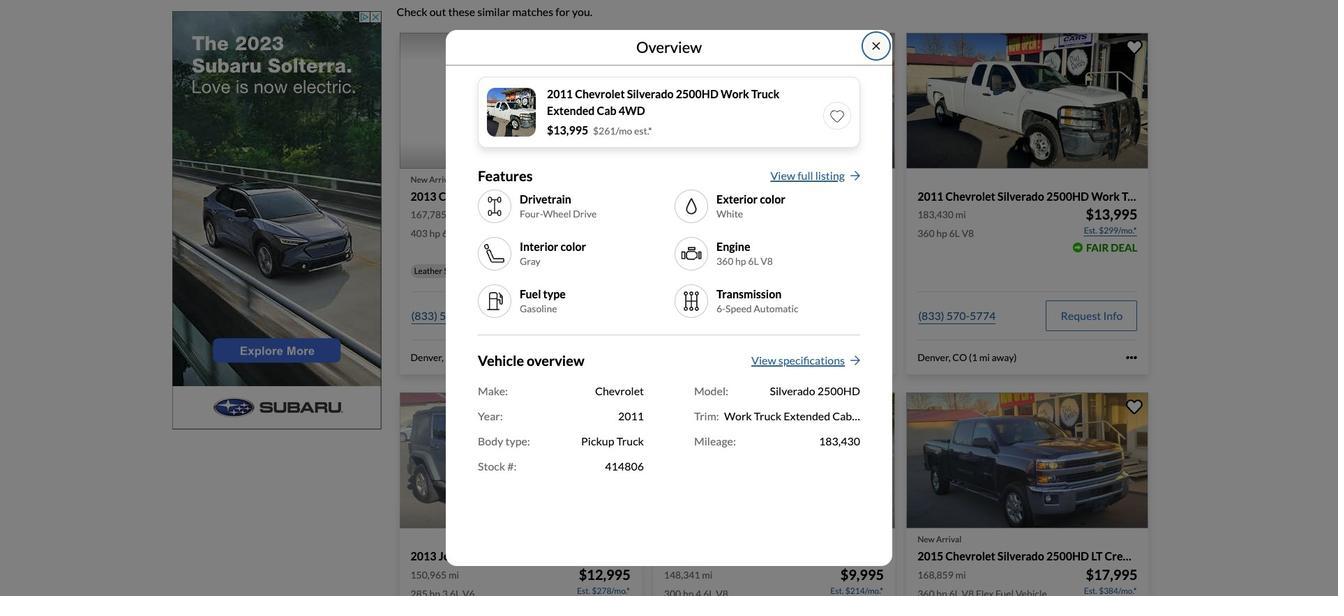 Task type: describe. For each thing, give the bounding box(es) containing it.
matches
[[512, 5, 554, 18]]

167,785
[[411, 209, 447, 221]]

150,965 mi
[[411, 569, 459, 581]]

fuel type gasoline
[[520, 287, 566, 315]]

$13,995 inside $13,995 est. $299/mo.*
[[1086, 206, 1138, 223]]

overview
[[527, 353, 585, 369]]

261
[[664, 228, 681, 240]]

check
[[397, 5, 428, 18]]

black 2006 ford mustang gt deluxe coupe rwd coupe rear-wheel drive 5-speed automatic image
[[653, 393, 896, 529]]

vehicle overview
[[478, 353, 585, 369]]

silverado inside new arrival 2015 chevrolet silverado 2500hd lt crew cab 4wd
[[998, 550, 1045, 564]]

ltz
[[568, 190, 586, 203]]

168,544
[[664, 209, 700, 221]]

mileage:
[[694, 435, 736, 448]]

150,965
[[411, 569, 447, 581]]

6l inside 183,430 mi 360 hp 6l v8
[[950, 228, 960, 240]]

fair
[[1087, 242, 1109, 254]]

$12,995 for $12,995 est. $278/mo.*
[[579, 566, 631, 583]]

est. $278/mo.* button
[[577, 585, 631, 597]]

year:
[[478, 410, 503, 423]]

engine 360 hp 6l v8
[[717, 240, 773, 268]]

color for interior color
[[561, 240, 586, 253]]

close modal overview image
[[871, 40, 882, 51]]

transmission 6-speed automatic
[[717, 287, 799, 315]]

#:
[[508, 460, 517, 473]]

(833) 570-5774 for $13,995
[[919, 310, 996, 323]]

lt
[[1092, 550, 1103, 564]]

trim:
[[694, 410, 720, 423]]

vehicle inside 167,785 mi 403 hp 6.2l v8 flex fuel vehicle
[[517, 228, 548, 240]]

(833) for $13,995
[[919, 310, 945, 323]]

fair deal
[[1087, 242, 1138, 254]]

mi for 167,785 mi 403 hp 6.2l v8 flex fuel vehicle
[[449, 209, 459, 221]]

2011 chevrolet silverado 2500hd work truck extended cab 4wd
[[918, 190, 1251, 203]]

2 2013 from the top
[[411, 550, 437, 564]]

type
[[543, 287, 566, 301]]

exterior
[[717, 193, 758, 206]]

view specifications
[[752, 354, 845, 367]]

cab inside 2011 chevrolet silverado 2500hd work truck extended cab 4wd $13,995 $261/mo est.*
[[597, 104, 617, 117]]

2007 nissan xterra s 4wd 168,544 mi 261 hp 4l v6
[[664, 190, 797, 240]]

$9,995 est. $214/mo.*
[[831, 566, 884, 596]]

drive
[[573, 208, 597, 220]]

arrival for 2013
[[429, 175, 455, 185]]

2013 inside new arrival 2013 chevrolet silverado 1500 ltz crew cab 4wd
[[411, 190, 437, 203]]

$17,995 est. $384/mo.*
[[1084, 566, 1138, 596]]

hp inside 2007 nissan xterra s 4wd 168,544 mi 261 hp 4l v6
[[683, 228, 694, 240]]

2 570- from the left
[[693, 310, 717, 323]]

make:
[[478, 385, 508, 398]]

type:
[[506, 435, 530, 448]]

unlimited
[[514, 550, 563, 564]]

new for 2015
[[918, 535, 935, 545]]

drivetrain four-wheel drive
[[520, 193, 597, 220]]

truck inside 2011 chevrolet silverado 2500hd work truck extended cab 4wd $13,995 $261/mo est.*
[[752, 87, 780, 101]]

2 (1 from the left
[[716, 352, 724, 364]]

5774 for $12,995
[[463, 310, 489, 323]]

v8 for $12,995
[[463, 228, 475, 240]]

navigation system
[[475, 266, 544, 277]]

mi for (1 mi away)
[[726, 352, 737, 364]]

info for $13,995
[[1104, 310, 1123, 323]]

black 2007 nissan xterra s 4wd suv / crossover four-wheel drive 5-speed automatic image
[[653, 33, 896, 169]]

trim: work truck extended cab 4wd
[[694, 410, 881, 423]]

est. $384/mo.* button
[[1084, 585, 1138, 597]]

stock #:
[[478, 460, 517, 473]]

hp inside 183,430 mi 360 hp 6l v8
[[937, 228, 948, 240]]

extended for 2011 chevrolet silverado 2500hd work truck extended cab 4wd
[[1153, 190, 1200, 203]]

new arrival 2015 chevrolet silverado 2500hd lt crew cab 4wd
[[918, 535, 1183, 564]]

2 away) from the left
[[739, 352, 764, 364]]

arrival for 2015
[[937, 535, 962, 545]]

jeep
[[439, 550, 462, 564]]

flex
[[477, 228, 495, 240]]

168,859 mi
[[918, 569, 966, 581]]

leather
[[414, 266, 443, 277]]

exterior color white
[[717, 193, 786, 220]]

listing
[[816, 169, 845, 182]]

pickup
[[581, 435, 615, 448]]

2500hd inside 2011 chevrolet silverado 2500hd work truck extended cab 4wd $13,995 $261/mo est.*
[[676, 87, 719, 101]]

2011 for 2011
[[618, 410, 644, 423]]

request info button for $13,995
[[1047, 301, 1138, 332]]

2007
[[664, 190, 690, 203]]

$13,995 inside 2011 chevrolet silverado 2500hd work truck extended cab 4wd $13,995 $261/mo est.*
[[547, 124, 589, 137]]

great deal
[[569, 242, 631, 254]]

$261/mo
[[593, 125, 633, 137]]

4wd inside 2011 chevrolet silverado 2500hd work truck extended cab 4wd $13,995 $261/mo est.*
[[619, 104, 645, 117]]

automatic
[[754, 303, 799, 315]]

4wd inside 2007 nissan xterra s 4wd 168,544 mi 261 hp 4l v6
[[770, 190, 797, 203]]

interior color gray
[[520, 240, 586, 268]]

1 (1 from the left
[[462, 352, 471, 364]]

advertisement region
[[172, 11, 381, 430]]

2 co from the left
[[953, 352, 967, 364]]

view full listing
[[771, 169, 845, 182]]

chevrolet up pickup truck
[[595, 385, 644, 398]]

request info for $13,995
[[1061, 310, 1123, 323]]

request info for $12,995
[[554, 310, 616, 323]]

2011 chevrolet silverado 2500hd work truck extended cab 4wd $13,995 $261/mo est.*
[[547, 87, 780, 137]]

v8 inside engine 360 hp 6l v8
[[761, 256, 773, 268]]

leather seats
[[414, 266, 464, 277]]

3 (1 from the left
[[969, 352, 978, 364]]

transmission image
[[681, 290, 703, 313]]

6.2l
[[442, 228, 461, 240]]

2 (833) 570-5774 from the left
[[665, 310, 743, 323]]

2015
[[918, 550, 944, 564]]

est. for $12,995
[[577, 586, 591, 596]]

2500hd up $13,995 est. $299/mo.*
[[1047, 190, 1090, 203]]

mi for 183,430 mi 360 hp 6l v8
[[956, 209, 966, 221]]

(1 mi away)
[[714, 352, 764, 364]]

2011 for 2011 chevrolet silverado 2500hd work truck extended cab 4wd $13,995 $261/mo est.*
[[547, 87, 573, 101]]

fuel inside 167,785 mi 403 hp 6.2l v8 flex fuel vehicle
[[497, 228, 515, 240]]

1 denver, from the left
[[411, 352, 444, 364]]

crew for ltz
[[588, 190, 615, 203]]

system
[[517, 266, 544, 277]]

interior
[[520, 240, 559, 253]]

mi inside 2007 nissan xterra s 4wd 168,544 mi 261 hp 4l v6
[[702, 209, 713, 221]]

5774 for $13,995
[[970, 310, 996, 323]]

gasoline
[[520, 303, 557, 315]]

request for $12,995
[[554, 310, 594, 323]]

white
[[717, 208, 743, 220]]

drivetrain
[[520, 193, 572, 206]]

request info button for $12,995
[[539, 301, 631, 332]]

6-
[[717, 303, 726, 315]]

est. for $17,995
[[1084, 586, 1098, 596]]

view for features
[[771, 169, 796, 182]]

white 2011 chevrolet silverado 2500hd work truck extended cab 4wd pickup truck four-wheel drive 6-speed automatic image
[[907, 33, 1149, 169]]

exterior color image
[[681, 196, 703, 218]]

four-
[[520, 208, 543, 220]]

specifications
[[779, 354, 845, 367]]

color for exterior color
[[760, 193, 786, 206]]

(833) 570-5774 button for $13,995
[[918, 301, 997, 332]]

6l inside engine 360 hp 6l v8
[[748, 256, 759, 268]]

chevrolet inside new arrival 2015 chevrolet silverado 2500hd lt crew cab 4wd
[[946, 550, 996, 564]]

cab inside new arrival 2015 chevrolet silverado 2500hd lt crew cab 4wd
[[1134, 550, 1154, 564]]

transmission
[[717, 287, 782, 301]]

seats
[[444, 266, 464, 277]]

check out these similar matches for you.
[[397, 5, 593, 18]]

167,785 mi 403 hp 6.2l v8 flex fuel vehicle
[[411, 209, 548, 240]]



Task type: vqa. For each thing, say whether or not it's contained in the screenshot.
the Low-
no



Task type: locate. For each thing, give the bounding box(es) containing it.
0 horizontal spatial denver,
[[411, 352, 444, 364]]

2 horizontal spatial v8
[[962, 228, 974, 240]]

cab inside new arrival 2013 chevrolet silverado 1500 ltz crew cab 4wd
[[617, 190, 637, 203]]

0 vertical spatial 6l
[[950, 228, 960, 240]]

1 vertical spatial 6l
[[748, 256, 759, 268]]

(833) for $12,995
[[411, 310, 438, 323]]

1 horizontal spatial request info button
[[1047, 301, 1138, 332]]

403
[[411, 228, 428, 240]]

1 vertical spatial 2013
[[411, 550, 437, 564]]

0 horizontal spatial $13,995
[[547, 124, 589, 137]]

0 vertical spatial $13,995
[[547, 124, 589, 137]]

est. for $13,995
[[1084, 226, 1098, 236]]

$12,995 up est. $278/mo.* button
[[579, 566, 631, 583]]

(833) 570-5774 button for $12,995
[[411, 301, 490, 332]]

est. down $17,995
[[1084, 586, 1098, 596]]

info down fair deal
[[1104, 310, 1123, 323]]

0 horizontal spatial (833) 570-5774
[[411, 310, 489, 323]]

request info button down type
[[539, 301, 631, 332]]

extended
[[547, 104, 595, 117], [1153, 190, 1200, 203], [784, 410, 831, 423]]

xterra
[[728, 190, 760, 203]]

extended for 2011 chevrolet silverado 2500hd work truck extended cab 4wd $13,995 $261/mo est.*
[[547, 104, 595, 117]]

2 horizontal spatial 570-
[[947, 310, 970, 323]]

chevrolet inside 2011 chevrolet silverado 2500hd work truck extended cab 4wd $13,995 $261/mo est.*
[[575, 87, 625, 101]]

1 horizontal spatial 570-
[[693, 310, 717, 323]]

color right the interior
[[561, 240, 586, 253]]

new up 167,785
[[411, 175, 428, 185]]

nissan
[[692, 190, 726, 203]]

denver, co (1 mi away)
[[411, 352, 510, 364], [918, 352, 1017, 364]]

est. $299/mo.* button
[[1084, 224, 1138, 238]]

0 horizontal spatial v8
[[463, 228, 475, 240]]

1 request from the left
[[554, 310, 594, 323]]

engine image
[[681, 243, 703, 265]]

4l
[[696, 228, 707, 240]]

est. left the $214/mo.*
[[831, 586, 844, 596]]

silver 2013 jeep wrangler unlimited sport 4wd suv / crossover four-wheel drive 6-speed manual image
[[400, 393, 642, 529]]

4wd inside new arrival 2015 chevrolet silverado 2500hd lt crew cab 4wd
[[1156, 550, 1183, 564]]

color inside exterior color white
[[760, 193, 786, 206]]

183,430 inside overview dialog
[[819, 435, 861, 448]]

0 vertical spatial 183,430
[[918, 209, 954, 221]]

1 vertical spatial arrival
[[937, 535, 962, 545]]

0 horizontal spatial request info
[[554, 310, 616, 323]]

2500hd left lt
[[1047, 550, 1090, 564]]

1500
[[540, 190, 566, 203]]

0 vertical spatial color
[[760, 193, 786, 206]]

view full listing link
[[771, 168, 861, 190]]

1 horizontal spatial new
[[918, 535, 935, 545]]

1 horizontal spatial crew
[[1105, 550, 1132, 564]]

$214/mo.*
[[846, 586, 884, 596]]

2011
[[547, 87, 573, 101], [918, 190, 944, 203], [618, 410, 644, 423]]

1 horizontal spatial 6l
[[950, 228, 960, 240]]

0 horizontal spatial request
[[554, 310, 594, 323]]

view left specifications
[[752, 354, 777, 367]]

1 vertical spatial color
[[561, 240, 586, 253]]

mi for 168,859 mi
[[956, 569, 966, 581]]

1 away) from the left
[[485, 352, 510, 364]]

0 horizontal spatial 570-
[[440, 310, 463, 323]]

$12,995 for $12,995
[[579, 206, 631, 223]]

mi for 148,341 mi
[[702, 569, 713, 581]]

fuel
[[497, 228, 515, 240], [520, 287, 541, 301]]

hp
[[430, 228, 440, 240], [683, 228, 694, 240], [937, 228, 948, 240], [736, 256, 747, 268]]

2011 up 183,430 mi 360 hp 6l v8
[[918, 190, 944, 203]]

183,430 for 183,430 mi 360 hp 6l v8
[[918, 209, 954, 221]]

mi for 150,965 mi
[[449, 569, 459, 581]]

0 horizontal spatial away)
[[485, 352, 510, 364]]

1 2013 from the top
[[411, 190, 437, 203]]

mi
[[449, 209, 459, 221], [702, 209, 713, 221], [956, 209, 966, 221], [473, 352, 483, 364], [726, 352, 737, 364], [980, 352, 990, 364], [449, 569, 459, 581], [702, 569, 713, 581], [956, 569, 966, 581]]

168,859
[[918, 569, 954, 581]]

fuel up "gasoline"
[[520, 287, 541, 301]]

view inside view full listing link
[[771, 169, 796, 182]]

2 denver, co (1 mi away) from the left
[[918, 352, 1017, 364]]

gray 2015 chevrolet silverado 2500hd lt crew cab 4wd pickup truck four-wheel drive 6-speed automatic image
[[907, 393, 1149, 529]]

drivetrain image
[[484, 196, 506, 218]]

crew inside new arrival 2015 chevrolet silverado 2500hd lt crew cab 4wd
[[1105, 550, 1132, 564]]

0 horizontal spatial 2011
[[547, 87, 573, 101]]

deal down $299/mo.* at the top right of the page
[[1111, 242, 1138, 254]]

2 $12,995 from the top
[[579, 566, 631, 583]]

new inside new arrival 2015 chevrolet silverado 2500hd lt crew cab 4wd
[[918, 535, 935, 545]]

est. inside $9,995 est. $214/mo.*
[[831, 586, 844, 596]]

crew up the 'drive'
[[588, 190, 615, 203]]

denver,
[[411, 352, 444, 364], [918, 352, 951, 364]]

arrow right image
[[851, 355, 861, 367]]

fuel type image
[[484, 290, 506, 313]]

est.*
[[634, 125, 652, 137]]

0 vertical spatial 360
[[918, 228, 935, 240]]

2011 chevrolet silverado 2500hd work truck extended cab 4wd image
[[487, 88, 536, 137]]

work for 2011 chevrolet silverado 2500hd work truck extended cab 4wd
[[1092, 190, 1120, 203]]

3 5774 from the left
[[970, 310, 996, 323]]

out
[[430, 5, 446, 18]]

1 horizontal spatial request
[[1061, 310, 1102, 323]]

183,430
[[918, 209, 954, 221], [819, 435, 861, 448]]

1 horizontal spatial arrival
[[937, 535, 962, 545]]

color inside interior color gray
[[561, 240, 586, 253]]

2500hd inside new arrival 2015 chevrolet silverado 2500hd lt crew cab 4wd
[[1047, 550, 1090, 564]]

1 vertical spatial 183,430
[[819, 435, 861, 448]]

2 denver, from the left
[[918, 352, 951, 364]]

vehicle up the make:
[[478, 353, 524, 369]]

est. inside $12,995 est. $278/mo.*
[[577, 586, 591, 596]]

request info down fair
[[1061, 310, 1123, 323]]

360
[[918, 228, 935, 240], [717, 256, 734, 268]]

1 $12,995 from the top
[[579, 206, 631, 223]]

crew for lt
[[1105, 550, 1132, 564]]

(833) 570-5774 button
[[411, 301, 490, 332], [664, 301, 743, 332], [918, 301, 997, 332]]

$13,995 est. $299/mo.*
[[1084, 206, 1138, 236]]

0 horizontal spatial arrival
[[429, 175, 455, 185]]

1 horizontal spatial extended
[[784, 410, 831, 423]]

arrival inside new arrival 2013 chevrolet silverado 1500 ltz crew cab 4wd
[[429, 175, 455, 185]]

gray
[[520, 256, 541, 268]]

1 vertical spatial crew
[[1105, 550, 1132, 564]]

$13,995 up est. $299/mo.* button at the top right of page
[[1086, 206, 1138, 223]]

0 horizontal spatial fuel
[[497, 228, 515, 240]]

2 vertical spatial 2011
[[618, 410, 644, 423]]

2011 up pickup truck
[[618, 410, 644, 423]]

1 horizontal spatial $13,995
[[1086, 206, 1138, 223]]

0 horizontal spatial deal
[[604, 242, 631, 254]]

1 horizontal spatial (833) 570-5774 button
[[664, 301, 743, 332]]

0 horizontal spatial (833) 570-5774 button
[[411, 301, 490, 332]]

1 vertical spatial vehicle
[[478, 353, 524, 369]]

2 request info button from the left
[[1047, 301, 1138, 332]]

arrival up 2015
[[937, 535, 962, 545]]

1 vertical spatial 360
[[717, 256, 734, 268]]

est. left $278/mo.*
[[577, 586, 591, 596]]

2011 right the 2011 chevrolet silverado 2500hd work truck extended cab 4wd image
[[547, 87, 573, 101]]

2 info from the left
[[1104, 310, 1123, 323]]

148,341
[[664, 569, 700, 581]]

view inside the view specifications link
[[752, 354, 777, 367]]

2 (833) 570-5774 button from the left
[[664, 301, 743, 332]]

0 horizontal spatial extended
[[547, 104, 595, 117]]

$12,995
[[579, 206, 631, 223], [579, 566, 631, 583]]

view left the full
[[771, 169, 796, 182]]

0 horizontal spatial 183,430
[[819, 435, 861, 448]]

0 horizontal spatial info
[[597, 310, 616, 323]]

1 vertical spatial new
[[918, 535, 935, 545]]

extended inside 2011 chevrolet silverado 2500hd work truck extended cab 4wd $13,995 $261/mo est.*
[[547, 104, 595, 117]]

hp inside 167,785 mi 403 hp 6.2l v8 flex fuel vehicle
[[430, 228, 440, 240]]

1 horizontal spatial fuel
[[520, 287, 541, 301]]

0 vertical spatial arrival
[[429, 175, 455, 185]]

cab
[[597, 104, 617, 117], [617, 190, 637, 203], [1203, 190, 1222, 203], [833, 410, 852, 423], [1134, 550, 1154, 564]]

navigation
[[475, 266, 515, 277]]

co
[[446, 352, 460, 364], [953, 352, 967, 364]]

2 horizontal spatial (1
[[969, 352, 978, 364]]

0 vertical spatial new
[[411, 175, 428, 185]]

(833)
[[411, 310, 438, 323], [665, 310, 691, 323], [919, 310, 945, 323]]

1 5774 from the left
[[463, 310, 489, 323]]

1 denver, co (1 mi away) from the left
[[411, 352, 510, 364]]

2 horizontal spatial (833) 570-5774 button
[[918, 301, 997, 332]]

vehicle photo unavailable image
[[400, 33, 642, 169]]

0 vertical spatial crew
[[588, 190, 615, 203]]

0 horizontal spatial (1
[[462, 352, 471, 364]]

engine
[[717, 240, 751, 253]]

you.
[[572, 5, 593, 18]]

wrangler
[[464, 550, 512, 564]]

color right xterra
[[760, 193, 786, 206]]

new
[[411, 175, 428, 185], [918, 535, 935, 545]]

1 horizontal spatial deal
[[1111, 242, 1138, 254]]

s
[[762, 190, 768, 203]]

est. for $9,995
[[831, 586, 844, 596]]

1 vertical spatial $13,995
[[1086, 206, 1138, 223]]

2013 up 167,785
[[411, 190, 437, 203]]

1 vertical spatial $12,995
[[579, 566, 631, 583]]

183,430 for 183,430
[[819, 435, 861, 448]]

ellipsis h image
[[1127, 353, 1138, 364]]

0 horizontal spatial denver, co (1 mi away)
[[411, 352, 510, 364]]

v8 for $13,995
[[962, 228, 974, 240]]

great
[[569, 242, 602, 254]]

for
[[556, 5, 570, 18]]

crew
[[588, 190, 615, 203], [1105, 550, 1132, 564]]

1 horizontal spatial away)
[[739, 352, 764, 364]]

deal right great
[[604, 242, 631, 254]]

info for $12,995
[[597, 310, 616, 323]]

2 horizontal spatial (833) 570-5774
[[919, 310, 996, 323]]

2500hd down arrow right image
[[818, 385, 861, 398]]

2 vertical spatial work
[[724, 410, 752, 423]]

request info
[[554, 310, 616, 323], [1061, 310, 1123, 323]]

crew inside new arrival 2013 chevrolet silverado 1500 ltz crew cab 4wd
[[588, 190, 615, 203]]

148,341 mi
[[664, 569, 713, 581]]

arrival up 167,785
[[429, 175, 455, 185]]

0 horizontal spatial color
[[561, 240, 586, 253]]

chevrolet up 167,785 mi 403 hp 6.2l v8 flex fuel vehicle
[[439, 190, 489, 203]]

est. inside $17,995 est. $384/mo.*
[[1084, 586, 1098, 596]]

1 horizontal spatial 183,430
[[918, 209, 954, 221]]

1 request info button from the left
[[539, 301, 631, 332]]

overview dialog
[[446, 30, 893, 567]]

2013
[[411, 190, 437, 203], [411, 550, 437, 564]]

1 horizontal spatial v8
[[761, 256, 773, 268]]

est. $214/mo.* button
[[830, 585, 884, 597]]

414806
[[605, 460, 644, 473]]

$12,995 est. $278/mo.*
[[577, 566, 631, 596]]

2013 jeep wrangler unlimited sport 4wd
[[411, 550, 622, 564]]

$9,995
[[841, 566, 884, 583]]

vehicle
[[517, 228, 548, 240], [478, 353, 524, 369]]

1 horizontal spatial (833) 570-5774
[[665, 310, 743, 323]]

new for 2013
[[411, 175, 428, 185]]

work for 2011 chevrolet silverado 2500hd work truck extended cab 4wd $13,995 $261/mo est.*
[[721, 87, 750, 101]]

6l
[[950, 228, 960, 240], [748, 256, 759, 268]]

2 vertical spatial extended
[[784, 410, 831, 423]]

chevrolet up 183,430 mi 360 hp 6l v8
[[946, 190, 996, 203]]

sport
[[566, 550, 593, 564]]

1 co from the left
[[446, 352, 460, 364]]

1 horizontal spatial denver,
[[918, 352, 951, 364]]

fuel inside fuel type gasoline
[[520, 287, 541, 301]]

mi inside 167,785 mi 403 hp 6.2l v8 flex fuel vehicle
[[449, 209, 459, 221]]

color
[[760, 193, 786, 206], [561, 240, 586, 253]]

0 vertical spatial $12,995
[[579, 206, 631, 223]]

3 570- from the left
[[947, 310, 970, 323]]

0 horizontal spatial co
[[446, 352, 460, 364]]

2 request info from the left
[[1061, 310, 1123, 323]]

0 vertical spatial work
[[721, 87, 750, 101]]

570-
[[440, 310, 463, 323], [693, 310, 717, 323], [947, 310, 970, 323]]

deal for great deal
[[604, 242, 631, 254]]

2 horizontal spatial away)
[[992, 352, 1017, 364]]

1 vertical spatial fuel
[[520, 287, 541, 301]]

1 horizontal spatial info
[[1104, 310, 1123, 323]]

2 horizontal spatial 2011
[[918, 190, 944, 203]]

570- for $12,995
[[440, 310, 463, 323]]

2 deal from the left
[[1111, 242, 1138, 254]]

chevrolet up 168,859 mi
[[946, 550, 996, 564]]

$12,995 inside $12,995 est. $278/mo.*
[[579, 566, 631, 583]]

1 horizontal spatial 5774
[[717, 310, 743, 323]]

request info button up ellipsis h 'icon'
[[1047, 301, 1138, 332]]

3 (833) 570-5774 button from the left
[[918, 301, 997, 332]]

interior color image
[[484, 243, 506, 265]]

1 vertical spatial extended
[[1153, 190, 1200, 203]]

2 horizontal spatial extended
[[1153, 190, 1200, 203]]

speed
[[726, 303, 752, 315]]

est. inside $13,995 est. $299/mo.*
[[1084, 226, 1098, 236]]

full
[[798, 169, 814, 182]]

1 vertical spatial view
[[752, 354, 777, 367]]

v6
[[708, 228, 721, 240]]

chevrolet up $261/mo
[[575, 87, 625, 101]]

0 vertical spatial view
[[771, 169, 796, 182]]

0 vertical spatial extended
[[547, 104, 595, 117]]

2011 for 2011 chevrolet silverado 2500hd work truck extended cab 4wd
[[918, 190, 944, 203]]

1 horizontal spatial color
[[760, 193, 786, 206]]

1 (833) 570-5774 button from the left
[[411, 301, 490, 332]]

mi inside 183,430 mi 360 hp 6l v8
[[956, 209, 966, 221]]

(833) 570-5774
[[411, 310, 489, 323], [665, 310, 743, 323], [919, 310, 996, 323]]

0 vertical spatial 2011
[[547, 87, 573, 101]]

$12,995 down ltz
[[579, 206, 631, 223]]

1 horizontal spatial 2011
[[618, 410, 644, 423]]

570- for $13,995
[[947, 310, 970, 323]]

info right fuel type gasoline
[[597, 310, 616, 323]]

features
[[478, 168, 533, 184]]

vehicle up the interior
[[517, 228, 548, 240]]

360 inside 183,430 mi 360 hp 6l v8
[[918, 228, 935, 240]]

2 5774 from the left
[[717, 310, 743, 323]]

view for vehicle overview
[[752, 354, 777, 367]]

chevrolet inside new arrival 2013 chevrolet silverado 1500 ltz crew cab 4wd
[[439, 190, 489, 203]]

(1
[[462, 352, 471, 364], [716, 352, 724, 364], [969, 352, 978, 364]]

1 horizontal spatial denver, co (1 mi away)
[[918, 352, 1017, 364]]

0 horizontal spatial new
[[411, 175, 428, 185]]

1 (833) 570-5774 from the left
[[411, 310, 489, 323]]

v8 inside 167,785 mi 403 hp 6.2l v8 flex fuel vehicle
[[463, 228, 475, 240]]

0 horizontal spatial (833)
[[411, 310, 438, 323]]

$299/mo.*
[[1099, 226, 1137, 236]]

deal for fair deal
[[1111, 242, 1138, 254]]

similar
[[478, 5, 510, 18]]

1 info from the left
[[597, 310, 616, 323]]

1 (833) from the left
[[411, 310, 438, 323]]

work inside 2011 chevrolet silverado 2500hd work truck extended cab 4wd $13,995 $261/mo est.*
[[721, 87, 750, 101]]

overview
[[636, 38, 702, 56]]

$13,995 left $261/mo
[[547, 124, 589, 137]]

vehicle inside overview dialog
[[478, 353, 524, 369]]

2 request from the left
[[1061, 310, 1102, 323]]

stock
[[478, 460, 505, 473]]

new inside new arrival 2013 chevrolet silverado 1500 ltz crew cab 4wd
[[411, 175, 428, 185]]

wheel
[[543, 208, 571, 220]]

these
[[448, 5, 475, 18]]

pickup truck
[[581, 435, 644, 448]]

0 vertical spatial 2013
[[411, 190, 437, 203]]

0 horizontal spatial 6l
[[748, 256, 759, 268]]

1 horizontal spatial co
[[953, 352, 967, 364]]

v8 inside 183,430 mi 360 hp 6l v8
[[962, 228, 974, 240]]

360 inside engine 360 hp 6l v8
[[717, 256, 734, 268]]

est.
[[1084, 226, 1098, 236], [577, 586, 591, 596], [831, 586, 844, 596], [1084, 586, 1098, 596]]

body
[[478, 435, 503, 448]]

4wd inside new arrival 2013 chevrolet silverado 1500 ltz crew cab 4wd
[[639, 190, 666, 203]]

$278/mo.*
[[592, 586, 630, 596]]

2 horizontal spatial (833)
[[919, 310, 945, 323]]

0 vertical spatial fuel
[[497, 228, 515, 240]]

new up 2015
[[918, 535, 935, 545]]

0 horizontal spatial crew
[[588, 190, 615, 203]]

crew up $17,995
[[1105, 550, 1132, 564]]

$384/mo.*
[[1099, 586, 1137, 596]]

request info button
[[539, 301, 631, 332], [1047, 301, 1138, 332]]

2011 inside 2011 chevrolet silverado 2500hd work truck extended cab 4wd $13,995 $261/mo est.*
[[547, 87, 573, 101]]

3 (833) 570-5774 from the left
[[919, 310, 996, 323]]

1 vertical spatial 2011
[[918, 190, 944, 203]]

1 vertical spatial work
[[1092, 190, 1120, 203]]

request for $13,995
[[1061, 310, 1102, 323]]

2013 up 150,965 at the left bottom
[[411, 550, 437, 564]]

1 horizontal spatial request info
[[1061, 310, 1123, 323]]

3 away) from the left
[[992, 352, 1017, 364]]

hp inside engine 360 hp 6l v8
[[736, 256, 747, 268]]

(833) 570-5774 for $12,995
[[411, 310, 489, 323]]

arrival inside new arrival 2015 chevrolet silverado 2500hd lt crew cab 4wd
[[937, 535, 962, 545]]

2 horizontal spatial 5774
[[970, 310, 996, 323]]

183,430 inside 183,430 mi 360 hp 6l v8
[[918, 209, 954, 221]]

request info down type
[[554, 310, 616, 323]]

2500hd down overview
[[676, 87, 719, 101]]

deal
[[604, 242, 631, 254], [1111, 242, 1138, 254]]

1 horizontal spatial (1
[[716, 352, 724, 364]]

0 vertical spatial vehicle
[[517, 228, 548, 240]]

silverado inside 2011 chevrolet silverado 2500hd work truck extended cab 4wd $13,995 $261/mo est.*
[[627, 87, 674, 101]]

est. up fair
[[1084, 226, 1098, 236]]

0 horizontal spatial 5774
[[463, 310, 489, 323]]

fuel right flex
[[497, 228, 515, 240]]

silverado 2500hd
[[770, 385, 861, 398]]

2 (833) from the left
[[665, 310, 691, 323]]

0 horizontal spatial request info button
[[539, 301, 631, 332]]

silverado inside new arrival 2013 chevrolet silverado 1500 ltz crew cab 4wd
[[491, 190, 538, 203]]

model:
[[694, 385, 729, 398]]

1 request info from the left
[[554, 310, 616, 323]]

1 horizontal spatial 360
[[918, 228, 935, 240]]

info
[[597, 310, 616, 323], [1104, 310, 1123, 323]]

1 570- from the left
[[440, 310, 463, 323]]

3 (833) from the left
[[919, 310, 945, 323]]

0 horizontal spatial 360
[[717, 256, 734, 268]]

1 deal from the left
[[604, 242, 631, 254]]

arrow right image
[[851, 170, 861, 182]]

1 horizontal spatial (833)
[[665, 310, 691, 323]]



